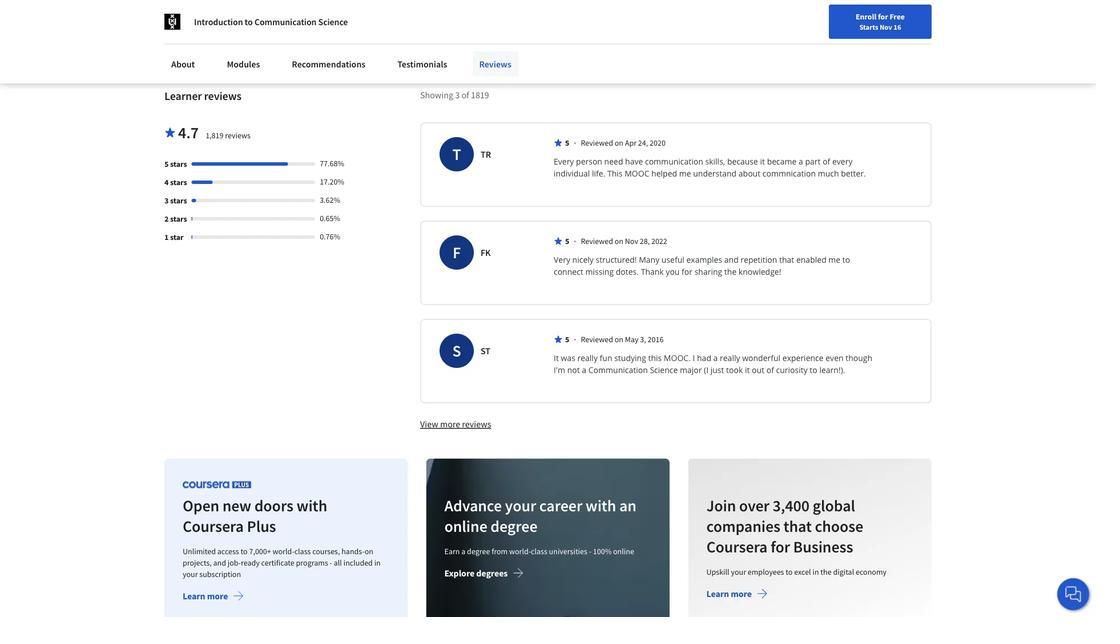 Task type: describe. For each thing, give the bounding box(es) containing it.
f
[[453, 243, 461, 263]]

1819
[[471, 89, 489, 101]]

1 horizontal spatial 3
[[455, 89, 460, 101]]

5 stars
[[165, 159, 187, 169]]

university of amsterdam image
[[165, 14, 181, 30]]

your for upskill
[[731, 567, 747, 577]]

to inside it was really fun studying this mooc. i had a really wonderful experience even though i'm not a communication science major (i just took it out of curiosity to learn!).
[[810, 365, 818, 376]]

s
[[453, 341, 461, 361]]

join
[[707, 496, 737, 516]]

stars for 4 stars
[[170, 177, 187, 188]]

2 horizontal spatial more
[[731, 588, 752, 599]]

english button
[[857, 0, 926, 37]]

reviewed for t
[[581, 138, 614, 148]]

major
[[680, 365, 702, 376]]

english
[[878, 13, 906, 24]]

on for s
[[615, 334, 624, 345]]

upskill your employees to excel in the digital economy
[[707, 567, 887, 577]]

took
[[727, 365, 743, 376]]

me inside every person need have communication skills, because it became a part of every individual life. this mooc helped me understand about commnication much better.
[[680, 168, 692, 179]]

3,400
[[773, 496, 810, 516]]

to inside unlimited access to 7,000+ world-class courses, hands-on projects, and job-ready certificate programs - all included in your subscription
[[241, 546, 248, 556]]

of inside every person need have communication skills, because it became a part of every individual life. this mooc helped me understand about commnication much better.
[[823, 156, 831, 167]]

on for t
[[615, 138, 624, 148]]

5 for s
[[566, 334, 570, 345]]

to left excel
[[786, 567, 793, 577]]

degrees
[[477, 568, 508, 579]]

explore degrees
[[445, 568, 508, 579]]

0 horizontal spatial learn
[[183, 590, 205, 602]]

2 vertical spatial reviews
[[462, 419, 492, 430]]

3.62%
[[320, 195, 341, 205]]

became
[[768, 156, 797, 167]]

access
[[218, 546, 239, 556]]

included
[[344, 558, 373, 568]]

understand
[[694, 168, 737, 179]]

1 horizontal spatial online
[[614, 546, 635, 556]]

the inside the very nicely structured! many useful examples and repetition that enabled me to connect missing dotes. thank you for sharing the knowledge!
[[725, 266, 737, 277]]

0 horizontal spatial more
[[207, 590, 228, 602]]

new
[[813, 13, 828, 23]]

5 for f
[[566, 236, 570, 246]]

reviewed on apr 24, 2020
[[581, 138, 666, 148]]

learner
[[165, 89, 202, 103]]

ready
[[241, 558, 260, 568]]

5 up 4
[[165, 159, 169, 169]]

explore degrees link
[[445, 568, 524, 582]]

job-
[[228, 558, 241, 568]]

companies
[[707, 516, 781, 536]]

new
[[223, 496, 251, 516]]

reviewed on may 3, 2016
[[581, 334, 664, 345]]

find your new career
[[780, 13, 851, 23]]

choose
[[815, 516, 864, 536]]

0 vertical spatial -
[[589, 546, 592, 556]]

mooc
[[625, 168, 650, 179]]

earn a degree from world-class universities - 100% online
[[445, 546, 635, 556]]

curiosity
[[777, 365, 808, 376]]

better.
[[842, 168, 867, 179]]

need
[[605, 156, 624, 167]]

was
[[561, 353, 576, 364]]

life.
[[592, 168, 606, 179]]

st
[[481, 345, 491, 357]]

every person need have communication skills, because it became a part of every individual life. this mooc helped me understand about commnication much better.
[[554, 156, 867, 179]]

it was really fun studying this mooc. i had a really wonderful experience even though i'm not a communication science major (i just took it out of curiosity to learn!).
[[554, 353, 875, 376]]

helped
[[652, 168, 678, 179]]

with for career
[[586, 496, 617, 516]]

fun
[[600, 353, 613, 364]]

wonderful
[[743, 353, 781, 364]]

upskill
[[707, 567, 730, 577]]

4 stars
[[165, 177, 187, 188]]

starts
[[860, 22, 879, 31]]

reviewed on nov 28, 2022
[[581, 236, 668, 246]]

class for courses,
[[295, 546, 311, 556]]

you
[[666, 266, 680, 277]]

16
[[894, 22, 902, 31]]

structured!
[[596, 254, 637, 265]]

view
[[420, 419, 439, 430]]

2 really from the left
[[720, 353, 741, 364]]

your for find
[[796, 13, 811, 23]]

and inside the very nicely structured! many useful examples and repetition that enabled me to connect missing dotes. thank you for sharing the knowledge!
[[725, 254, 739, 265]]

i'm
[[554, 365, 566, 376]]

chat with us image
[[1065, 585, 1083, 603]]

1 vertical spatial nov
[[625, 236, 639, 246]]

enabled
[[797, 254, 827, 265]]

introduction to communication science
[[194, 16, 348, 27]]

a right not on the right of the page
[[582, 365, 587, 376]]

view more reviews link
[[420, 418, 492, 430]]

experience
[[783, 353, 824, 364]]

useful
[[662, 254, 685, 265]]

even
[[826, 353, 844, 364]]

a right the earn
[[462, 546, 466, 556]]

repetition
[[741, 254, 778, 265]]

communication inside it was really fun studying this mooc. i had a really wonderful experience even though i'm not a communication science major (i just took it out of curiosity to learn!).
[[589, 365, 648, 376]]

of inside it was really fun studying this mooc. i had a really wonderful experience even though i'm not a communication science major (i just took it out of curiosity to learn!).
[[767, 365, 775, 376]]

open
[[183, 496, 219, 516]]

testimonials link
[[391, 51, 454, 77]]

this
[[649, 353, 662, 364]]

mooc.
[[664, 353, 691, 364]]

3,
[[641, 334, 647, 345]]

for inside join over 3,400 global companies that choose coursera for business
[[771, 537, 791, 557]]

find your new career link
[[774, 11, 857, 26]]

not
[[568, 365, 580, 376]]

it
[[554, 353, 559, 364]]

have
[[626, 156, 643, 167]]

very
[[554, 254, 571, 265]]

stars for 2 stars
[[170, 214, 187, 224]]

testimonials
[[398, 58, 448, 70]]

2016
[[648, 334, 664, 345]]

your inside unlimited access to 7,000+ world-class courses, hands-on projects, and job-ready certificate programs - all included in your subscription
[[183, 569, 198, 579]]

24,
[[639, 138, 649, 148]]

show notifications image
[[943, 14, 956, 28]]

all
[[334, 558, 342, 568]]

modules link
[[220, 51, 267, 77]]

missing
[[586, 266, 614, 277]]

it inside every person need have communication skills, because it became a part of every individual life. this mooc helped me understand about commnication much better.
[[761, 156, 766, 167]]

0 horizontal spatial of
[[462, 89, 469, 101]]



Task type: locate. For each thing, give the bounding box(es) containing it.
for
[[879, 11, 889, 22], [682, 266, 693, 277], [771, 537, 791, 557]]

of right out
[[767, 365, 775, 376]]

1 horizontal spatial of
[[767, 365, 775, 376]]

0.76%
[[320, 232, 341, 242]]

to right enabled
[[843, 254, 851, 265]]

online right 100%
[[614, 546, 635, 556]]

on left apr
[[615, 138, 624, 148]]

more down employees
[[731, 588, 752, 599]]

1 vertical spatial degree
[[467, 546, 490, 556]]

that inside join over 3,400 global companies that choose coursera for business
[[784, 516, 812, 536]]

None search field
[[163, 7, 437, 30]]

that inside the very nicely structured! many useful examples and repetition that enabled me to connect missing dotes. thank you for sharing the knowledge!
[[780, 254, 795, 265]]

stars up the 4 stars
[[170, 159, 187, 169]]

0 horizontal spatial it
[[746, 365, 750, 376]]

learner reviews
[[165, 89, 242, 103]]

0 horizontal spatial for
[[682, 266, 693, 277]]

0 vertical spatial that
[[780, 254, 795, 265]]

0 horizontal spatial the
[[725, 266, 737, 277]]

stars right 4
[[170, 177, 187, 188]]

nov inside enroll for free starts nov 16
[[880, 22, 893, 31]]

coursera down open
[[183, 516, 244, 536]]

science down this in the right bottom of the page
[[650, 365, 678, 376]]

0 vertical spatial the
[[725, 266, 737, 277]]

2
[[165, 214, 169, 224]]

science up recommendations
[[319, 16, 348, 27]]

t
[[453, 144, 461, 164]]

world- inside unlimited access to 7,000+ world-class courses, hands-on projects, and job-ready certificate programs - all included in your subscription
[[273, 546, 295, 556]]

your for advance
[[505, 496, 537, 516]]

with inside the open new doors with coursera plus
[[297, 496, 327, 516]]

1 horizontal spatial science
[[650, 365, 678, 376]]

skills,
[[706, 156, 726, 167]]

1 horizontal spatial degree
[[491, 516, 538, 536]]

this
[[608, 168, 623, 179]]

0 horizontal spatial communication
[[255, 16, 317, 27]]

plus
[[247, 516, 276, 536]]

on up structured!
[[615, 236, 624, 246]]

for up employees
[[771, 537, 791, 557]]

0 vertical spatial of
[[462, 89, 469, 101]]

- left 100%
[[589, 546, 592, 556]]

degree up from
[[491, 516, 538, 536]]

with for doors
[[297, 496, 327, 516]]

1 horizontal spatial learn
[[707, 588, 730, 599]]

really up not on the right of the page
[[578, 353, 598, 364]]

reviewed for s
[[581, 334, 614, 345]]

an
[[620, 496, 637, 516]]

in inside unlimited access to 7,000+ world-class courses, hands-on projects, and job-ready certificate programs - all included in your subscription
[[375, 558, 381, 568]]

1 horizontal spatial coursera
[[707, 537, 768, 557]]

3 stars
[[165, 196, 187, 206]]

0 vertical spatial it
[[761, 156, 766, 167]]

1 horizontal spatial and
[[725, 254, 739, 265]]

more down subscription
[[207, 590, 228, 602]]

stars for 3 stars
[[170, 196, 187, 206]]

1 horizontal spatial nov
[[880, 22, 893, 31]]

0 horizontal spatial with
[[297, 496, 327, 516]]

reviews right view
[[462, 419, 492, 430]]

view more reviews
[[420, 419, 492, 430]]

from
[[492, 546, 508, 556]]

star
[[170, 232, 184, 242]]

4.7
[[178, 123, 199, 143]]

2 vertical spatial for
[[771, 537, 791, 557]]

to down experience
[[810, 365, 818, 376]]

your right upskill
[[731, 567, 747, 577]]

1 horizontal spatial really
[[720, 353, 741, 364]]

0 horizontal spatial learn more
[[183, 590, 228, 602]]

degree left from
[[467, 546, 490, 556]]

communication
[[646, 156, 704, 167]]

on for f
[[615, 236, 624, 246]]

showing 3 of 1819
[[420, 89, 489, 101]]

with left an
[[586, 496, 617, 516]]

nov left '16' at right top
[[880, 22, 893, 31]]

studying
[[615, 353, 647, 364]]

more right view
[[440, 419, 461, 430]]

and up subscription
[[213, 558, 226, 568]]

to up the ready
[[241, 546, 248, 556]]

out
[[752, 365, 765, 376]]

1,819
[[206, 130, 224, 141]]

examples
[[687, 254, 723, 265]]

enroll for free starts nov 16
[[856, 11, 906, 31]]

your down projects,
[[183, 569, 198, 579]]

about link
[[165, 51, 202, 77]]

for left free
[[879, 11, 889, 22]]

1 horizontal spatial in
[[813, 567, 819, 577]]

1,819 reviews
[[206, 130, 251, 141]]

learn
[[707, 588, 730, 599], [183, 590, 205, 602]]

0 vertical spatial online
[[445, 516, 488, 536]]

a left part
[[799, 156, 804, 167]]

science inside it was really fun studying this mooc. i had a really wonderful experience even though i'm not a communication science major (i just took it out of curiosity to learn!).
[[650, 365, 678, 376]]

your right find
[[796, 13, 811, 23]]

4
[[165, 177, 169, 188]]

unlimited access to 7,000+ world-class courses, hands-on projects, and job-ready certificate programs - all included in your subscription
[[183, 546, 381, 579]]

1 stars from the top
[[170, 159, 187, 169]]

to
[[245, 16, 253, 27], [843, 254, 851, 265], [810, 365, 818, 376], [241, 546, 248, 556], [786, 567, 793, 577]]

0 vertical spatial me
[[680, 168, 692, 179]]

world- for 7,000+
[[273, 546, 295, 556]]

learn more down subscription
[[183, 590, 228, 602]]

0 horizontal spatial degree
[[467, 546, 490, 556]]

1 horizontal spatial -
[[589, 546, 592, 556]]

1 horizontal spatial learn more
[[707, 588, 752, 599]]

science
[[319, 16, 348, 27], [650, 365, 678, 376]]

2 reviewed from the top
[[581, 236, 614, 246]]

0 vertical spatial and
[[725, 254, 739, 265]]

a right had
[[714, 353, 718, 364]]

1 vertical spatial of
[[823, 156, 831, 167]]

1 horizontal spatial the
[[821, 567, 832, 577]]

degree inside advance your career with an online degree
[[491, 516, 538, 536]]

learn more down upskill
[[707, 588, 752, 599]]

and right examples
[[725, 254, 739, 265]]

learn more link down upskill
[[707, 588, 768, 602]]

2 vertical spatial reviewed
[[581, 334, 614, 345]]

1 vertical spatial -
[[330, 558, 332, 568]]

that down 3,400
[[784, 516, 812, 536]]

0 horizontal spatial and
[[213, 558, 226, 568]]

1 vertical spatial for
[[682, 266, 693, 277]]

class up programs
[[295, 546, 311, 556]]

1 horizontal spatial class
[[531, 546, 548, 556]]

reviewed up nicely
[[581, 236, 614, 246]]

it inside it was really fun studying this mooc. i had a really wonderful experience even though i'm not a communication science major (i just took it out of curiosity to learn!).
[[746, 365, 750, 376]]

fk
[[481, 247, 491, 258]]

coursera plus image
[[183, 481, 251, 489]]

coursera inside the open new doors with coursera plus
[[183, 516, 244, 536]]

1 reviewed from the top
[[581, 138, 614, 148]]

global
[[813, 496, 856, 516]]

1 horizontal spatial me
[[829, 254, 841, 265]]

stars up 2 stars
[[170, 196, 187, 206]]

nov left 28, at the top of the page
[[625, 236, 639, 246]]

-
[[589, 546, 592, 556], [330, 558, 332, 568]]

reviewed up fun
[[581, 334, 614, 345]]

1 horizontal spatial more
[[440, 419, 461, 430]]

online down advance
[[445, 516, 488, 536]]

2 with from the left
[[586, 496, 617, 516]]

100%
[[594, 546, 612, 556]]

your left career
[[505, 496, 537, 516]]

to inside the very nicely structured! many useful examples and repetition that enabled me to connect missing dotes. thank you for sharing the knowledge!
[[843, 254, 851, 265]]

5 up was at bottom right
[[566, 334, 570, 345]]

really up took
[[720, 353, 741, 364]]

online inside advance your career with an online degree
[[445, 516, 488, 536]]

0 horizontal spatial world-
[[273, 546, 295, 556]]

1 horizontal spatial with
[[586, 496, 617, 516]]

the left digital
[[821, 567, 832, 577]]

learn more link down subscription
[[183, 590, 244, 604]]

though
[[846, 353, 873, 364]]

0 vertical spatial degree
[[491, 516, 538, 536]]

me right enabled
[[829, 254, 841, 265]]

recommendations
[[292, 58, 366, 70]]

1
[[165, 232, 169, 242]]

really
[[578, 353, 598, 364], [720, 353, 741, 364]]

with
[[297, 496, 327, 516], [586, 496, 617, 516]]

unlimited
[[183, 546, 216, 556]]

1 vertical spatial reviewed
[[581, 236, 614, 246]]

for right you
[[682, 266, 693, 277]]

1 vertical spatial reviews
[[225, 130, 251, 141]]

stars for 5 stars
[[170, 159, 187, 169]]

world- up certificate
[[273, 546, 295, 556]]

2 horizontal spatial of
[[823, 156, 831, 167]]

0 horizontal spatial in
[[375, 558, 381, 568]]

5 up every
[[566, 138, 570, 148]]

it left out
[[746, 365, 750, 376]]

3 stars from the top
[[170, 196, 187, 206]]

1 vertical spatial it
[[746, 365, 750, 376]]

0 horizontal spatial -
[[330, 558, 332, 568]]

learn!).
[[820, 365, 846, 376]]

learn down projects,
[[183, 590, 205, 602]]

economy
[[856, 567, 887, 577]]

class
[[295, 546, 311, 556], [531, 546, 548, 556]]

about
[[739, 168, 761, 179]]

enroll
[[856, 11, 877, 22]]

2 horizontal spatial for
[[879, 11, 889, 22]]

3 down 4
[[165, 196, 169, 206]]

2 stars from the top
[[170, 177, 187, 188]]

the right "sharing"
[[725, 266, 737, 277]]

stars right 2
[[170, 214, 187, 224]]

1 horizontal spatial for
[[771, 537, 791, 557]]

world- for from
[[510, 546, 531, 556]]

career
[[829, 13, 851, 23]]

3 reviewed from the top
[[581, 334, 614, 345]]

1 with from the left
[[297, 496, 327, 516]]

degree
[[491, 516, 538, 536], [467, 546, 490, 556]]

0 horizontal spatial science
[[319, 16, 348, 27]]

5 up very
[[566, 236, 570, 246]]

every
[[554, 156, 574, 167]]

learn down upskill
[[707, 588, 730, 599]]

on up included
[[365, 546, 374, 556]]

1 vertical spatial online
[[614, 546, 635, 556]]

1 vertical spatial 3
[[165, 196, 169, 206]]

it up about
[[761, 156, 766, 167]]

0 vertical spatial science
[[319, 16, 348, 27]]

1 vertical spatial the
[[821, 567, 832, 577]]

coursera down companies
[[707, 537, 768, 557]]

me down communication
[[680, 168, 692, 179]]

0 horizontal spatial 3
[[165, 196, 169, 206]]

1 vertical spatial science
[[650, 365, 678, 376]]

join over 3,400 global companies that choose coursera for business
[[707, 496, 864, 557]]

1 vertical spatial that
[[784, 516, 812, 536]]

employees
[[748, 567, 785, 577]]

that left enabled
[[780, 254, 795, 265]]

of left '1819'
[[462, 89, 469, 101]]

for inside the very nicely structured! many useful examples and repetition that enabled me to connect missing dotes. thank you for sharing the knowledge!
[[682, 266, 693, 277]]

sharing
[[695, 266, 723, 277]]

with inside advance your career with an online degree
[[586, 496, 617, 516]]

0 vertical spatial for
[[879, 11, 889, 22]]

learn more
[[707, 588, 752, 599], [183, 590, 228, 602]]

your inside advance your career with an online degree
[[505, 496, 537, 516]]

1 horizontal spatial communication
[[589, 365, 648, 376]]

0 vertical spatial 3
[[455, 89, 460, 101]]

learn more link
[[707, 588, 768, 602], [183, 590, 244, 604]]

with right doors at the bottom
[[297, 496, 327, 516]]

the
[[725, 266, 737, 277], [821, 567, 832, 577]]

digital
[[834, 567, 855, 577]]

much
[[819, 168, 840, 179]]

1 world- from the left
[[273, 546, 295, 556]]

1 vertical spatial coursera
[[707, 537, 768, 557]]

2 vertical spatial of
[[767, 365, 775, 376]]

stars
[[170, 159, 187, 169], [170, 177, 187, 188], [170, 196, 187, 206], [170, 214, 187, 224]]

reviewed up person
[[581, 138, 614, 148]]

in right included
[[375, 558, 381, 568]]

1 vertical spatial communication
[[589, 365, 648, 376]]

0.65%
[[320, 213, 341, 224]]

introduction
[[194, 16, 243, 27]]

earn
[[445, 546, 460, 556]]

more
[[440, 419, 461, 430], [731, 588, 752, 599], [207, 590, 228, 602]]

and inside unlimited access to 7,000+ world-class courses, hands-on projects, and job-ready certificate programs - all included in your subscription
[[213, 558, 226, 568]]

1 horizontal spatial it
[[761, 156, 766, 167]]

0 vertical spatial coursera
[[183, 516, 244, 536]]

0 horizontal spatial nov
[[625, 236, 639, 246]]

1 vertical spatial me
[[829, 254, 841, 265]]

2 world- from the left
[[510, 546, 531, 556]]

0 vertical spatial reviewed
[[581, 138, 614, 148]]

coursera inside join over 3,400 global companies that choose coursera for business
[[707, 537, 768, 557]]

1 really from the left
[[578, 353, 598, 364]]

on left may
[[615, 334, 624, 345]]

reviews for 1,819 reviews
[[225, 130, 251, 141]]

class inside unlimited access to 7,000+ world-class courses, hands-on projects, and job-ready certificate programs - all included in your subscription
[[295, 546, 311, 556]]

7,000+
[[249, 546, 271, 556]]

reviews down modules link in the top left of the page
[[204, 89, 242, 103]]

for inside enroll for free starts nov 16
[[879, 11, 889, 22]]

- inside unlimited access to 7,000+ world-class courses, hands-on projects, and job-ready certificate programs - all included in your subscription
[[330, 558, 332, 568]]

in right excel
[[813, 567, 819, 577]]

0 horizontal spatial learn more link
[[183, 590, 244, 604]]

world- right from
[[510, 546, 531, 556]]

of up much
[[823, 156, 831, 167]]

a inside every person need have communication skills, because it became a part of every individual life. this mooc helped me understand about commnication much better.
[[799, 156, 804, 167]]

0 vertical spatial nov
[[880, 22, 893, 31]]

0 horizontal spatial online
[[445, 516, 488, 536]]

1 horizontal spatial learn more link
[[707, 588, 768, 602]]

5 for t
[[566, 138, 570, 148]]

because
[[728, 156, 759, 167]]

on inside unlimited access to 7,000+ world-class courses, hands-on projects, and job-ready certificate programs - all included in your subscription
[[365, 546, 374, 556]]

1 class from the left
[[295, 546, 311, 556]]

had
[[698, 353, 712, 364]]

0 vertical spatial communication
[[255, 16, 317, 27]]

person
[[576, 156, 603, 167]]

reviews for learner reviews
[[204, 89, 242, 103]]

0 horizontal spatial really
[[578, 353, 598, 364]]

0 horizontal spatial me
[[680, 168, 692, 179]]

28,
[[640, 236, 650, 246]]

knowledge!
[[739, 266, 782, 277]]

may
[[625, 334, 639, 345]]

class for universities
[[531, 546, 548, 556]]

subscription
[[200, 569, 241, 579]]

0 horizontal spatial class
[[295, 546, 311, 556]]

3 right showing
[[455, 89, 460, 101]]

- left all
[[330, 558, 332, 568]]

0 horizontal spatial coursera
[[183, 516, 244, 536]]

me inside the very nicely structured! many useful examples and repetition that enabled me to connect missing dotes. thank you for sharing the knowledge!
[[829, 254, 841, 265]]

to right introduction
[[245, 16, 253, 27]]

reviews right 1,819
[[225, 130, 251, 141]]

and
[[725, 254, 739, 265], [213, 558, 226, 568]]

over
[[740, 496, 770, 516]]

reviewed for f
[[581, 236, 614, 246]]

reviews
[[480, 58, 512, 70]]

that
[[780, 254, 795, 265], [784, 516, 812, 536]]

reviews link
[[473, 51, 519, 77]]

a
[[799, 156, 804, 167], [714, 353, 718, 364], [582, 365, 587, 376], [462, 546, 466, 556]]

1 horizontal spatial world-
[[510, 546, 531, 556]]

class left universities
[[531, 546, 548, 556]]

showing
[[420, 89, 454, 101]]

2 class from the left
[[531, 546, 548, 556]]

4 stars from the top
[[170, 214, 187, 224]]

1 vertical spatial and
[[213, 558, 226, 568]]

excel
[[795, 567, 812, 577]]

0 vertical spatial reviews
[[204, 89, 242, 103]]



Task type: vqa. For each thing, say whether or not it's contained in the screenshot.
enroll
yes



